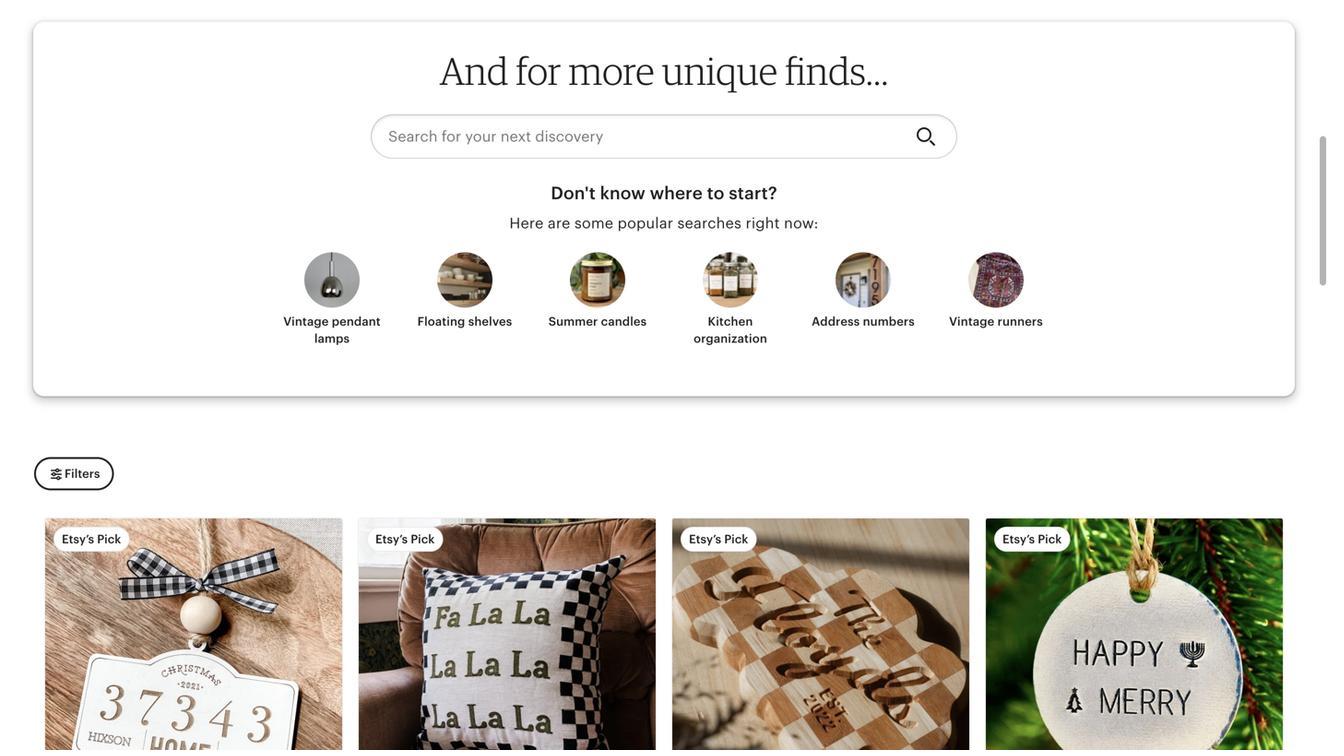 Task type: locate. For each thing, give the bounding box(es) containing it.
vintage
[[283, 315, 329, 329], [949, 315, 995, 329]]

searches
[[678, 215, 742, 232]]

kitchen organization link
[[675, 253, 786, 347]]

0 horizontal spatial vintage
[[283, 315, 329, 329]]

checkered custom name sign | personalized wedding gift for the newlyweds, family name wall hanging home decor, housewarming gift, small image
[[673, 518, 970, 750]]

vintage for vintage pendant lamps
[[283, 315, 329, 329]]

for
[[516, 48, 561, 94]]

start?
[[729, 183, 778, 203]]

2 etsy's from the left
[[376, 532, 408, 546]]

summer candles
[[549, 315, 647, 329]]

unique
[[662, 48, 778, 94]]

3 etsy's from the left
[[689, 532, 722, 546]]

2 etsy's pick from the left
[[376, 532, 435, 546]]

None search field
[[371, 114, 958, 159]]

1 etsy's pick from the left
[[62, 532, 121, 546]]

1 vintage from the left
[[283, 315, 329, 329]]

Search for your next discovery text field
[[371, 114, 901, 159]]

etsy's pick for christmas pillow: fa la la throw pillow, checker holiday cushion, winter home decor, black and white image
[[376, 532, 435, 546]]

pick
[[97, 532, 121, 546], [411, 532, 435, 546], [724, 532, 749, 546], [1038, 532, 1062, 546]]

4 etsy's pick link from the left
[[986, 518, 1283, 750]]

etsy's pick for checkered custom name sign | personalized wedding gift for the newlyweds, family name wall hanging home decor, housewarming gift, small image
[[689, 532, 749, 546]]

2 pick from the left
[[411, 532, 435, 546]]

3 pick from the left
[[724, 532, 749, 546]]

know
[[600, 183, 646, 203]]

here
[[510, 215, 544, 232]]

lamps
[[315, 332, 350, 345]]

3 etsy's pick from the left
[[689, 532, 749, 546]]

4 etsy's pick from the left
[[1003, 532, 1062, 546]]

etsy's pick link
[[45, 518, 342, 750], [359, 518, 656, 750], [673, 518, 970, 750], [986, 518, 1283, 750]]

and
[[440, 48, 509, 94]]

filters
[[65, 467, 100, 481]]

christmas pillow: fa la la throw pillow, checker holiday cushion, winter home decor, black and white image
[[359, 518, 656, 750]]

etsy's pick
[[62, 532, 121, 546], [376, 532, 435, 546], [689, 532, 749, 546], [1003, 532, 1062, 546]]

2 vintage from the left
[[949, 315, 995, 329]]

vintage left 'runners'
[[949, 315, 995, 329]]

vintage inside vintage pendant lamps
[[283, 315, 329, 329]]

address numbers link
[[808, 253, 919, 345]]

3 etsy's pick link from the left
[[673, 518, 970, 750]]

summer
[[549, 315, 598, 329]]

4 etsy's from the left
[[1003, 532, 1035, 546]]

vintage inside vintage runners link
[[949, 315, 995, 329]]

pendant
[[332, 315, 381, 329]]

etsy's
[[62, 532, 94, 546], [376, 532, 408, 546], [689, 532, 722, 546], [1003, 532, 1035, 546]]

etsy's for checkered custom name sign | personalized wedding gift for the newlyweds, family name wall hanging home decor, housewarming gift, small image
[[689, 532, 722, 546]]

1 etsy's from the left
[[62, 532, 94, 546]]

1 pick from the left
[[97, 532, 121, 546]]

kitchen
[[708, 315, 753, 329]]

popular
[[618, 215, 674, 232]]

kitchen organization
[[694, 315, 768, 345]]

finds…
[[785, 48, 889, 94]]

etsy's for happy merry/happy hanukkah/merry christmas/happy merry/hanukkah decoration/fusioned family/judeo christian/interfaith/gift for jewish family image
[[1003, 532, 1035, 546]]

here are some popular searches right now:
[[510, 215, 819, 232]]

vintage runners link
[[941, 253, 1052, 345]]

personalized zip code christmas ornament, home laser cut ornament, hometown local ornament, christmas gift tag, holiday ornament, city image
[[45, 518, 342, 750]]

1 horizontal spatial vintage
[[949, 315, 995, 329]]

vintage up 'lamps'
[[283, 315, 329, 329]]

where
[[650, 183, 703, 203]]

4 pick from the left
[[1038, 532, 1062, 546]]

etsy's pick for happy merry/happy hanukkah/merry christmas/happy merry/hanukkah decoration/fusioned family/judeo christian/interfaith/gift for jewish family image
[[1003, 532, 1062, 546]]

address numbers
[[812, 315, 915, 329]]



Task type: vqa. For each thing, say whether or not it's contained in the screenshot.
more
yes



Task type: describe. For each thing, give the bounding box(es) containing it.
pick for checkered custom name sign | personalized wedding gift for the newlyweds, family name wall hanging home decor, housewarming gift, small image
[[724, 532, 749, 546]]

right
[[746, 215, 780, 232]]

etsy's for personalized zip code christmas ornament, home laser cut ornament, hometown local ornament, christmas gift tag, holiday ornament, city image
[[62, 532, 94, 546]]

numbers
[[863, 315, 915, 329]]

more
[[569, 48, 655, 94]]

filters button
[[34, 457, 114, 491]]

1 etsy's pick link from the left
[[45, 518, 342, 750]]

some
[[575, 215, 614, 232]]

vintage pendant lamps link
[[277, 253, 387, 347]]

etsy's pick for personalized zip code christmas ornament, home laser cut ornament, hometown local ornament, christmas gift tag, holiday ornament, city image
[[62, 532, 121, 546]]

pick for christmas pillow: fa la la throw pillow, checker holiday cushion, winter home decor, black and white image
[[411, 532, 435, 546]]

are
[[548, 215, 571, 232]]

floating shelves link
[[410, 253, 520, 345]]

happy merry/happy hanukkah/merry christmas/happy merry/hanukkah decoration/fusioned family/judeo christian/interfaith/gift for jewish family image
[[986, 518, 1283, 750]]

don't
[[551, 183, 596, 203]]

organization
[[694, 332, 768, 345]]

etsy's for christmas pillow: fa la la throw pillow, checker holiday cushion, winter home decor, black and white image
[[376, 532, 408, 546]]

floating
[[418, 315, 465, 329]]

summer candles link
[[542, 253, 653, 345]]

address
[[812, 315, 860, 329]]

floating shelves
[[418, 315, 512, 329]]

vintage for vintage runners
[[949, 315, 995, 329]]

pick for happy merry/happy hanukkah/merry christmas/happy merry/hanukkah decoration/fusioned family/judeo christian/interfaith/gift for jewish family image
[[1038, 532, 1062, 546]]

runners
[[998, 315, 1043, 329]]

vintage pendant lamps
[[283, 315, 381, 345]]

shelves
[[468, 315, 512, 329]]

vintage runners
[[949, 315, 1043, 329]]

and for more unique finds…
[[440, 48, 889, 94]]

now:
[[784, 215, 819, 232]]

candles
[[601, 315, 647, 329]]

don't know where to start?
[[551, 183, 778, 203]]

to
[[707, 183, 725, 203]]

2 etsy's pick link from the left
[[359, 518, 656, 750]]

pick for personalized zip code christmas ornament, home laser cut ornament, hometown local ornament, christmas gift tag, holiday ornament, city image
[[97, 532, 121, 546]]



